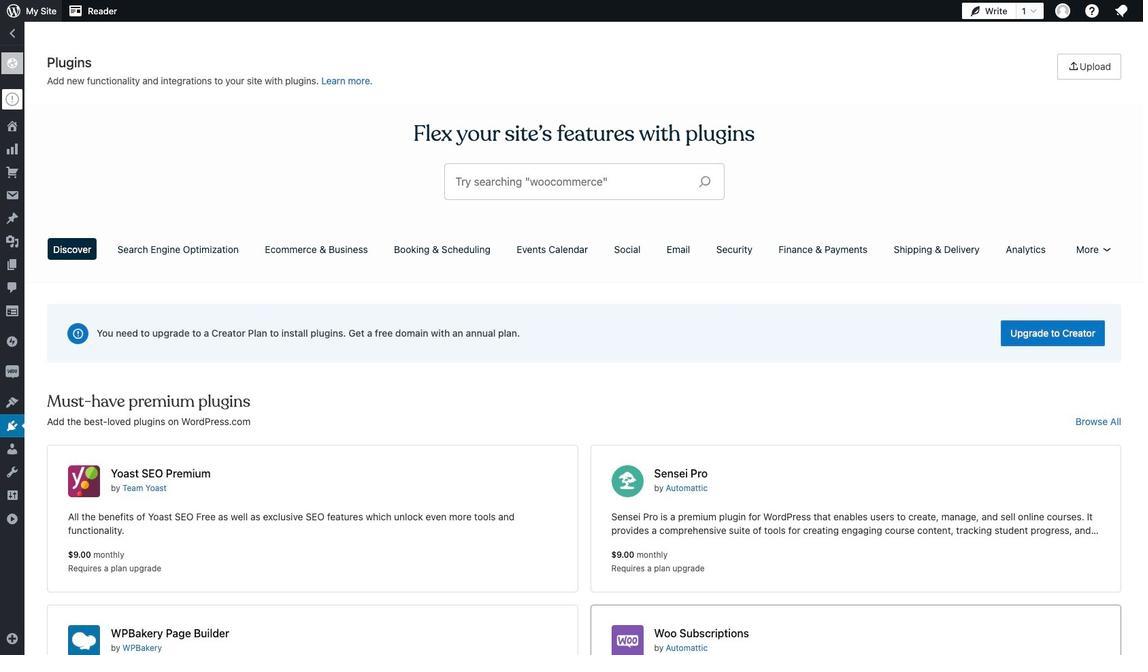 Task type: describe. For each thing, give the bounding box(es) containing it.
my profile image
[[1056, 3, 1071, 18]]

2 img image from the top
[[5, 366, 19, 379]]



Task type: locate. For each thing, give the bounding box(es) containing it.
img image
[[5, 335, 19, 349], [5, 366, 19, 379]]

1 img image from the top
[[5, 335, 19, 349]]

manage your notifications image
[[1114, 3, 1130, 19]]

Search search field
[[456, 164, 688, 200]]

open search image
[[688, 172, 722, 191]]

help image
[[1085, 3, 1101, 19]]

1 vertical spatial img image
[[5, 366, 19, 379]]

0 vertical spatial img image
[[5, 335, 19, 349]]

plugin icon image
[[68, 466, 100, 498], [612, 466, 644, 498], [68, 626, 100, 656], [612, 626, 644, 656]]

None search field
[[445, 164, 724, 200]]

main content
[[42, 54, 1127, 656]]



Task type: vqa. For each thing, say whether or not it's contained in the screenshot.
the Manage your notifications Image
yes



